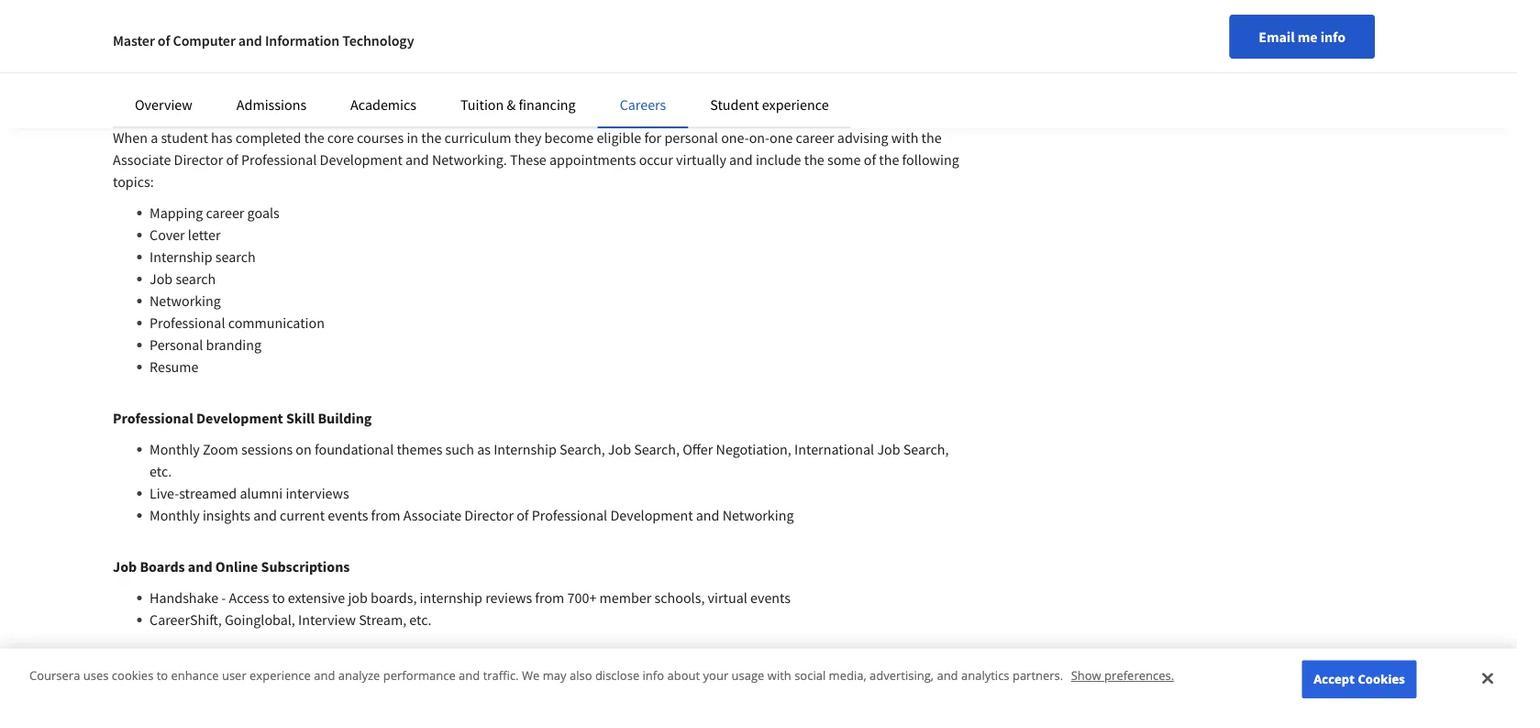 Task type: describe. For each thing, give the bounding box(es) containing it.
networking inside monthly zoom sessions on foundational themes such as internship search, job search, offer negotiation, international job search, etc. live-streamed alumni interviews monthly insights and current events from associate director of professional development and networking
[[723, 506, 794, 525]]

0 vertical spatial search
[[215, 248, 256, 266]]

and down offer
[[696, 506, 720, 525]]

and right clubs
[[238, 31, 262, 50]]

2 search, from the left
[[634, 440, 680, 459]]

into
[[342, 662, 367, 681]]

development inside when a student has completed the core courses in the curriculum they become eligible for personal one-on-one career advising with the associate director of professional development and networking. these appointments occur virtually and include the some of the following topics:
[[320, 150, 403, 169]]

0 horizontal spatial advising
[[294, 83, 349, 101]]

eligible
[[597, 128, 642, 147]]

cover
[[150, 226, 185, 244]]

personal inside mapping career goals cover letter internship search job search networking professional communication personal branding resume
[[150, 336, 203, 354]]

development inside monthly zoom sessions on foundational themes such as internship search, job search, offer negotiation, international job search, etc. live-streamed alumni interviews monthly insights and current events from associate director of professional development and networking
[[610, 506, 693, 525]]

financing
[[519, 95, 576, 114]]

email me info
[[1259, 28, 1346, 46]]

2 monthly from the top
[[150, 506, 200, 525]]

courses
[[357, 128, 404, 147]]

from inside monthly zoom sessions on foundational themes such as internship search, job search, offer negotiation, international job search, etc. live-streamed alumni interviews monthly insights and current events from associate director of professional development and networking
[[371, 506, 401, 525]]

watch a webinar link
[[479, 662, 584, 681]]

networking inside mapping career goals cover letter internship search job search networking professional communication personal branding resume
[[150, 292, 221, 310]]

uses
[[83, 668, 109, 684]]

professional down resume
[[113, 409, 193, 428]]

industry,
[[422, 662, 476, 681]]

professional inside when a student has completed the core courses in the curriculum they become eligible for personal one-on-one career advising with the associate director of professional development and networking. these appointments occur virtually and include the some of the following topics:
[[241, 150, 317, 169]]

1 vertical spatial a
[[521, 662, 529, 681]]

info inside email me info "button"
[[1321, 28, 1346, 46]]

academics link
[[351, 95, 417, 114]]

development inside the with penn's associate director of professional development and networking.
[[868, 662, 951, 681]]

- inside handshake - access to extensive job boards, internship reviews from 700+ member schools, virtual events careershift, goinglobal, interview stream, etc.
[[221, 589, 226, 607]]

internship inside monthly zoom sessions on foundational themes such as internship search, job search, offer negotiation, international job search, etc. live-streamed alumni interviews monthly insights and current events from associate director of professional development and networking
[[494, 440, 557, 459]]

coursera
[[29, 668, 80, 684]]

a inside when a student has completed the core courses in the curriculum they become eligible for personal one-on-one career advising with the associate director of professional development and networking. these appointments occur virtually and include the some of the following topics:
[[151, 128, 158, 147]]

august 2024 - classes begin
[[1030, 53, 1199, 71]]

events inside monthly zoom sessions on foundational themes such as internship search, job search, offer negotiation, international job search, etc. live-streamed alumni interviews monthly insights and current events from associate director of professional development and networking
[[328, 506, 368, 525]]

deadline
[[1232, 14, 1285, 32]]

tuition & financing link
[[461, 95, 576, 114]]

boards,
[[371, 589, 417, 607]]

performance
[[383, 668, 456, 684]]

streamed
[[179, 484, 237, 503]]

2024
[[1078, 53, 1107, 71]]

job boards and online subscriptions
[[113, 558, 350, 576]]

handshake - access to extensive job boards, internship reviews from 700+ member schools, virtual events careershift, goinglobal, interview stream, etc.
[[150, 589, 791, 629]]

media,
[[829, 668, 867, 684]]

master
[[113, 31, 155, 50]]

show
[[1071, 668, 1102, 684]]

networking. inside when a student has completed the core courses in the curriculum they become eligible for personal one-on-one career advising with the associate director of professional development and networking. these appointments occur virtually and include the some of the following topics:
[[432, 150, 507, 169]]

accept cookies
[[1314, 671, 1405, 688]]

admissions link
[[237, 95, 307, 114]]

enhance
[[171, 668, 219, 684]]

and left the include
[[729, 150, 753, 169]]

include
[[756, 150, 801, 169]]

your
[[703, 668, 729, 684]]

of right master
[[158, 31, 170, 50]]

alumni clubs located around the world
[[150, 31, 388, 50]]

tips
[[240, 662, 262, 681]]

etc. inside handshake - access to extensive job boards, internship reviews from 700+ member schools, virtual events careershift, goinglobal, interview stream, etc.
[[409, 611, 432, 629]]

classes
[[1118, 53, 1162, 71]]

0 vertical spatial one-
[[173, 83, 202, 101]]

we
[[522, 668, 540, 684]]

for inside when a student has completed the core courses in the curriculum they become eligible for personal one-on-one career advising with the associate director of professional development and networking. these appointments occur virtually and include the some of the following topics:
[[644, 128, 662, 147]]

career inside mapping career goals cover letter internship search job search networking professional communication personal branding resume
[[206, 204, 244, 222]]

events inside handshake - access to extensive job boards, internship reviews from 700+ member schools, virtual events careershift, goinglobal, interview stream, etc.
[[750, 589, 791, 607]]

student
[[161, 128, 208, 147]]

disclose
[[595, 668, 640, 684]]

me
[[1298, 28, 1318, 46]]

alumni
[[240, 484, 283, 503]]

with inside the privacy alert dialog
[[768, 668, 792, 684]]

stream,
[[359, 611, 407, 629]]

1 vertical spatial for
[[265, 662, 283, 681]]

email me info button
[[1230, 15, 1375, 59]]

career inside when a student has completed the core courses in the curriculum they become eligible for personal one-on-one career advising with the associate director of professional development and networking. these appointments occur virtually and include the some of the following topics:
[[796, 128, 835, 147]]

insights
[[203, 506, 250, 525]]

alumni
[[150, 31, 193, 50]]

extensive
[[288, 589, 345, 607]]

director inside when a student has completed the core courses in the curriculum they become eligible for personal one-on-one career advising with the associate director of professional development and networking. these appointments occur virtually and include the some of the following topics:
[[174, 150, 223, 169]]

access
[[229, 589, 269, 607]]

mapping career goals cover letter internship search job search networking professional communication personal branding resume
[[150, 204, 325, 376]]

accept
[[1314, 671, 1355, 688]]

in
[[407, 128, 418, 147]]

technology
[[342, 31, 414, 50]]

professional development skill building
[[113, 409, 372, 428]]

has
[[211, 128, 233, 147]]

offer
[[683, 440, 713, 459]]

0 vertical spatial one
[[223, 83, 247, 101]]

3 search, from the left
[[903, 440, 949, 459]]

computer
[[173, 31, 236, 50]]

and up handshake
[[188, 558, 213, 576]]

the left world
[[329, 31, 350, 50]]

analytics
[[961, 668, 1010, 684]]

list item inside - regular admission deadline list
[[1030, 52, 1285, 72]]

personal
[[665, 128, 718, 147]]

on- inside when a student has completed the core courses in the curriculum they become eligible for personal one-on-one career advising with the associate director of professional development and networking. these appointments occur virtually and include the some of the following topics:
[[749, 128, 770, 147]]

0 vertical spatial -
[[1108, 14, 1113, 32]]

internship
[[420, 589, 483, 607]]

clubs
[[196, 31, 230, 50]]

to for cookies
[[157, 668, 168, 684]]

job left boards
[[113, 558, 137, 576]]

0 vertical spatial personal
[[113, 83, 170, 101]]

virtual
[[708, 589, 748, 607]]

1 search, from the left
[[560, 440, 605, 459]]

become
[[545, 128, 594, 147]]

on
[[296, 440, 312, 459]]

webinar
[[532, 662, 584, 681]]

with inside the with penn's associate director of professional development and networking.
[[587, 662, 614, 681]]

info inside the privacy alert dialog
[[643, 668, 664, 684]]

professional inside mapping career goals cover letter internship search job search networking professional communication personal branding resume
[[150, 314, 225, 332]]

to
[[113, 662, 128, 681]]

academics
[[351, 95, 417, 114]]

1 vertical spatial search
[[176, 270, 216, 288]]

coursera uses cookies to enhance user experience and analyze performance and traffic. we may also disclose info about your usage with social media, advertising, and analytics partners. show preferences.
[[29, 668, 1174, 684]]

one- inside when a student has completed the core courses in the curriculum they become eligible for personal one-on-one career advising with the associate director of professional development and networking. these appointments occur virtually and include the some of the following topics:
[[721, 128, 749, 147]]

with penn's associate director of professional development and networking.
[[113, 662, 951, 703]]

internship inside mapping career goals cover letter internship search job search networking professional communication personal branding resume
[[150, 248, 212, 266]]

may
[[543, 668, 567, 684]]

handshake
[[150, 589, 219, 607]]

&
[[507, 95, 516, 114]]

also
[[570, 668, 592, 684]]

social
[[795, 668, 826, 684]]

analyze
[[338, 668, 380, 684]]

and down alumni
[[253, 506, 277, 525]]

letter
[[188, 226, 221, 244]]

- regular admission deadline list
[[1020, 0, 1285, 72]]

reviews
[[485, 589, 532, 607]]

august
[[1030, 53, 1075, 71]]

of inside the with penn's associate director of professional development and networking.
[[774, 662, 786, 681]]



Task type: locate. For each thing, give the bounding box(es) containing it.
student experience link
[[710, 95, 829, 114]]

1 horizontal spatial internship
[[494, 440, 557, 459]]

from left "700+"
[[535, 589, 565, 607]]

0 horizontal spatial one-
[[173, 83, 202, 101]]

etc. inside monthly zoom sessions on foundational themes such as internship search, job search, offer negotiation, international job search, etc. live-streamed alumni interviews monthly insights and current events from associate director of professional development and networking
[[150, 462, 172, 481]]

schools,
[[655, 589, 705, 607]]

0 horizontal spatial etc.
[[150, 462, 172, 481]]

job down the cover at the top left
[[150, 270, 173, 288]]

0 horizontal spatial director
[[174, 150, 223, 169]]

negotiation,
[[716, 440, 792, 459]]

1 vertical spatial events
[[750, 589, 791, 607]]

1 horizontal spatial about
[[667, 668, 700, 684]]

1 vertical spatial to
[[157, 668, 168, 684]]

0 horizontal spatial experience
[[250, 668, 311, 684]]

foundational
[[315, 440, 394, 459]]

events
[[328, 506, 368, 525], [750, 589, 791, 607]]

for up occur
[[644, 128, 662, 147]]

on- up the include
[[749, 128, 770, 147]]

1 horizontal spatial one
[[770, 128, 793, 147]]

to right cookies
[[157, 668, 168, 684]]

to inside the privacy alert dialog
[[157, 668, 168, 684]]

- left regular
[[1108, 14, 1113, 32]]

of right the some
[[864, 150, 876, 169]]

director inside the with penn's associate director of professional development and networking.
[[722, 662, 771, 681]]

master of computer and information technology
[[113, 31, 414, 50]]

0 horizontal spatial with
[[587, 662, 614, 681]]

curriculum
[[445, 128, 512, 147]]

to for access
[[272, 589, 285, 607]]

etc. up live-
[[150, 462, 172, 481]]

2 horizontal spatial with
[[892, 128, 919, 147]]

with inside when a student has completed the core courses in the curriculum they become eligible for personal one-on-one career advising with the associate director of professional development and networking. these appointments occur virtually and include the some of the following topics:
[[892, 128, 919, 147]]

the left the some
[[804, 150, 825, 169]]

monthly down live-
[[150, 506, 200, 525]]

core
[[327, 128, 354, 147]]

list item
[[1030, 52, 1285, 72]]

1 horizontal spatial director
[[465, 506, 514, 525]]

1 vertical spatial internship
[[494, 440, 557, 459]]

located
[[233, 31, 279, 50]]

personal up resume
[[150, 336, 203, 354]]

1 horizontal spatial info
[[1321, 28, 1346, 46]]

career
[[250, 83, 291, 101], [796, 128, 835, 147], [206, 204, 244, 222]]

1 vertical spatial personal
[[150, 336, 203, 354]]

from down foundational
[[371, 506, 401, 525]]

around
[[282, 31, 326, 50]]

0 vertical spatial advising
[[294, 83, 349, 101]]

1 horizontal spatial events
[[750, 589, 791, 607]]

1 vertical spatial one
[[770, 128, 793, 147]]

1 monthly from the top
[[150, 440, 200, 459]]

associate inside the with penn's associate director of professional development and networking.
[[661, 662, 719, 681]]

on- up has
[[202, 83, 223, 101]]

events down interviews
[[328, 506, 368, 525]]

about inside the privacy alert dialog
[[667, 668, 700, 684]]

associate right penn's
[[661, 662, 719, 681]]

0 vertical spatial info
[[1321, 28, 1346, 46]]

0 vertical spatial experience
[[762, 95, 829, 114]]

1 horizontal spatial associate
[[403, 506, 462, 525]]

appointments
[[550, 150, 636, 169]]

0 horizontal spatial about
[[200, 662, 237, 681]]

branding
[[206, 336, 262, 354]]

0 horizontal spatial a
[[151, 128, 158, 147]]

and left into at the bottom left of the page
[[314, 668, 335, 684]]

0 vertical spatial career
[[250, 83, 291, 101]]

2 horizontal spatial associate
[[661, 662, 719, 681]]

internship down the cover at the top left
[[150, 248, 212, 266]]

one- up the student
[[173, 83, 202, 101]]

a right when at the left top of the page
[[151, 128, 158, 147]]

sessions
[[241, 440, 293, 459]]

privacy alert dialog
[[0, 649, 1517, 714]]

1 horizontal spatial advising
[[837, 128, 889, 147]]

1 horizontal spatial search,
[[634, 440, 680, 459]]

they
[[515, 128, 542, 147]]

0 horizontal spatial for
[[265, 662, 283, 681]]

the up following
[[922, 128, 942, 147]]

1 vertical spatial info
[[643, 668, 664, 684]]

0 horizontal spatial networking
[[150, 292, 221, 310]]

as
[[477, 440, 491, 459]]

job right the international
[[877, 440, 901, 459]]

themes
[[397, 440, 443, 459]]

1 horizontal spatial with
[[768, 668, 792, 684]]

1 vertical spatial career
[[796, 128, 835, 147]]

job left offer
[[608, 440, 631, 459]]

1 horizontal spatial career
[[250, 83, 291, 101]]

professional up resume
[[150, 314, 225, 332]]

info
[[1321, 28, 1346, 46], [643, 668, 664, 684]]

overview
[[135, 95, 193, 114]]

networking up branding
[[150, 292, 221, 310]]

1 vertical spatial -
[[1111, 53, 1115, 71]]

for
[[644, 128, 662, 147], [265, 662, 283, 681]]

- inside list item
[[1111, 53, 1115, 71]]

and down cookies
[[113, 684, 136, 703]]

0 vertical spatial associate
[[113, 150, 171, 169]]

the right 'in'
[[421, 128, 442, 147]]

about left your on the bottom of page
[[667, 668, 700, 684]]

0 vertical spatial director
[[174, 150, 223, 169]]

2 horizontal spatial director
[[722, 662, 771, 681]]

world
[[352, 31, 388, 50]]

0 horizontal spatial events
[[328, 506, 368, 525]]

experience up the include
[[762, 95, 829, 114]]

0 horizontal spatial search,
[[560, 440, 605, 459]]

0 vertical spatial a
[[151, 128, 158, 147]]

and left traffic.
[[459, 668, 480, 684]]

partners.
[[1013, 668, 1064, 684]]

advising up the core
[[294, 83, 349, 101]]

of left 'social'
[[774, 662, 786, 681]]

and left analytics
[[937, 668, 958, 684]]

advising up the some
[[837, 128, 889, 147]]

personal
[[113, 83, 170, 101], [150, 336, 203, 354]]

1 vertical spatial from
[[535, 589, 565, 607]]

careers
[[620, 95, 666, 114]]

advising
[[294, 83, 349, 101], [837, 128, 889, 147]]

of up reviews
[[517, 506, 529, 525]]

2 horizontal spatial search,
[[903, 440, 949, 459]]

skill
[[286, 409, 315, 428]]

monthly up live-
[[150, 440, 200, 459]]

director
[[174, 150, 223, 169], [465, 506, 514, 525], [722, 662, 771, 681]]

1 vertical spatial on-
[[749, 128, 770, 147]]

0 horizontal spatial networking.
[[139, 684, 214, 703]]

personal up when at the left top of the page
[[113, 83, 170, 101]]

director inside monthly zoom sessions on foundational themes such as internship search, job search, offer negotiation, international job search, etc. live-streamed alumni interviews monthly insights and current events from associate director of professional development and networking
[[465, 506, 514, 525]]

networking. down the curriculum
[[432, 150, 507, 169]]

one up the include
[[770, 128, 793, 147]]

one inside when a student has completed the core courses in the curriculum they become eligible for personal one-on-one career advising with the associate director of professional development and networking. these appointments occur virtually and include the some of the following topics:
[[770, 128, 793, 147]]

virtually
[[676, 150, 726, 169]]

1 vertical spatial etc.
[[409, 611, 432, 629]]

of inside monthly zoom sessions on foundational themes such as internship search, job search, offer negotiation, international job search, etc. live-streamed alumni interviews monthly insights and current events from associate director of professional development and networking
[[517, 506, 529, 525]]

goals
[[247, 204, 280, 222]]

1 horizontal spatial from
[[535, 589, 565, 607]]

show preferences. link
[[1071, 668, 1174, 684]]

student
[[710, 95, 759, 114]]

- regular admission deadline
[[1105, 14, 1285, 32]]

and inside the with penn's associate director of professional development and networking.
[[113, 684, 136, 703]]

0 vertical spatial to
[[272, 589, 285, 607]]

info right me
[[1321, 28, 1346, 46]]

a right traffic.
[[521, 662, 529, 681]]

of down has
[[226, 150, 238, 169]]

information
[[265, 31, 340, 50]]

to
[[272, 589, 285, 607], [157, 668, 168, 684]]

associate down themes
[[403, 506, 462, 525]]

1 horizontal spatial to
[[272, 589, 285, 607]]

0 horizontal spatial one
[[223, 83, 247, 101]]

when a student has completed the core courses in the curriculum they become eligible for personal one-on-one career advising with the associate director of professional development and networking. these appointments occur virtually and include the some of the following topics:
[[113, 128, 959, 191]]

of
[[158, 31, 170, 50], [226, 150, 238, 169], [864, 150, 876, 169], [517, 506, 529, 525], [774, 662, 786, 681]]

development up zoom
[[196, 409, 283, 428]]

about left tips
[[200, 662, 237, 681]]

with left 'social'
[[768, 668, 792, 684]]

networking. inside the with penn's associate director of professional development and networking.
[[139, 684, 214, 703]]

some
[[828, 150, 861, 169]]

networking. down more
[[139, 684, 214, 703]]

0 horizontal spatial to
[[157, 668, 168, 684]]

700+
[[567, 589, 597, 607]]

preferences.
[[1105, 668, 1174, 684]]

one up has
[[223, 83, 247, 101]]

2 vertical spatial director
[[722, 662, 771, 681]]

professional inside the with penn's associate director of professional development and networking.
[[789, 662, 865, 681]]

1 horizontal spatial networking
[[723, 506, 794, 525]]

0 vertical spatial on-
[[202, 83, 223, 101]]

associate inside when a student has completed the core courses in the curriculum they become eligible for personal one-on-one career advising with the associate director of professional development and networking. these appointments occur virtually and include the some of the following topics:
[[113, 150, 171, 169]]

resume
[[150, 358, 199, 376]]

career up letter
[[206, 204, 244, 222]]

advertising,
[[870, 668, 934, 684]]

development right media,
[[868, 662, 951, 681]]

professional down completed
[[241, 150, 317, 169]]

experience right 'user'
[[250, 668, 311, 684]]

professional inside monthly zoom sessions on foundational themes such as internship search, job search, offer negotiation, international job search, etc. live-streamed alumni interviews monthly insights and current events from associate director of professional development and networking
[[532, 506, 608, 525]]

0 horizontal spatial info
[[643, 668, 664, 684]]

list item containing august 2024
[[1030, 52, 1285, 72]]

cookies
[[112, 668, 154, 684]]

director down the student
[[174, 150, 223, 169]]

breaking
[[285, 662, 339, 681]]

topics:
[[113, 172, 154, 191]]

1 vertical spatial director
[[465, 506, 514, 525]]

0 vertical spatial from
[[371, 506, 401, 525]]

professional left advertising,
[[789, 662, 865, 681]]

one-
[[173, 83, 202, 101], [721, 128, 749, 147]]

0 vertical spatial for
[[644, 128, 662, 147]]

- left access
[[221, 589, 226, 607]]

1 vertical spatial associate
[[403, 506, 462, 525]]

- right 2024
[[1111, 53, 1115, 71]]

mapping
[[150, 204, 203, 222]]

1 horizontal spatial etc.
[[409, 611, 432, 629]]

with up following
[[892, 128, 919, 147]]

2 vertical spatial career
[[206, 204, 244, 222]]

occur
[[639, 150, 673, 169]]

from inside handshake - access to extensive job boards, internship reviews from 700+ member schools, virtual events careershift, goinglobal, interview stream, etc.
[[535, 589, 565, 607]]

to up goinglobal,
[[272, 589, 285, 607]]

1 vertical spatial networking.
[[139, 684, 214, 703]]

1 horizontal spatial one-
[[721, 128, 749, 147]]

internship right the as
[[494, 440, 557, 459]]

0 vertical spatial monthly
[[150, 440, 200, 459]]

zoom
[[203, 440, 238, 459]]

director left 'social'
[[722, 662, 771, 681]]

1 vertical spatial advising
[[837, 128, 889, 147]]

development down courses
[[320, 150, 403, 169]]

monthly zoom sessions on foundational themes such as internship search, job search, offer negotiation, international job search, etc. live-streamed alumni interviews monthly insights and current events from associate director of professional development and networking
[[150, 440, 949, 525]]

admissions
[[237, 95, 307, 114]]

user
[[222, 668, 247, 684]]

2 horizontal spatial career
[[796, 128, 835, 147]]

the
[[329, 31, 350, 50], [304, 128, 324, 147], [421, 128, 442, 147], [922, 128, 942, 147], [804, 150, 825, 169], [879, 150, 899, 169], [370, 662, 390, 681]]

interviews
[[286, 484, 349, 503]]

0 horizontal spatial from
[[371, 506, 401, 525]]

internship
[[150, 248, 212, 266], [494, 440, 557, 459]]

career up the some
[[796, 128, 835, 147]]

0 horizontal spatial on-
[[202, 83, 223, 101]]

professional up "700+"
[[532, 506, 608, 525]]

and down 'in'
[[406, 150, 429, 169]]

to inside handshake - access to extensive job boards, internship reviews from 700+ member schools, virtual events careershift, goinglobal, interview stream, etc.
[[272, 589, 285, 607]]

with left penn's
[[587, 662, 614, 681]]

etc. down "boards,"
[[409, 611, 432, 629]]

boards
[[140, 558, 185, 576]]

monthly
[[150, 440, 200, 459], [150, 506, 200, 525]]

experience inside the privacy alert dialog
[[250, 668, 311, 684]]

usage
[[732, 668, 765, 684]]

student experience
[[710, 95, 829, 114]]

networking
[[150, 292, 221, 310], [723, 506, 794, 525]]

events right virtual
[[750, 589, 791, 607]]

tuition
[[461, 95, 504, 114]]

the left the core
[[304, 128, 324, 147]]

1 horizontal spatial on-
[[749, 128, 770, 147]]

development down offer
[[610, 506, 693, 525]]

2 vertical spatial -
[[221, 589, 226, 607]]

development
[[320, 150, 403, 169], [196, 409, 283, 428], [610, 506, 693, 525], [868, 662, 951, 681]]

networking down the negotiation,
[[723, 506, 794, 525]]

admission
[[1166, 14, 1229, 32]]

search,
[[560, 440, 605, 459], [634, 440, 680, 459], [903, 440, 949, 459]]

interview
[[298, 611, 356, 629]]

accept cookies button
[[1302, 661, 1417, 699]]

associate up topics:
[[113, 150, 171, 169]]

0 vertical spatial etc.
[[150, 462, 172, 481]]

1 vertical spatial one-
[[721, 128, 749, 147]]

for right tips
[[265, 662, 283, 681]]

from
[[371, 506, 401, 525], [535, 589, 565, 607]]

0 vertical spatial networking.
[[432, 150, 507, 169]]

director down the as
[[465, 506, 514, 525]]

about
[[200, 662, 237, 681], [667, 668, 700, 684]]

1 vertical spatial networking
[[723, 506, 794, 525]]

1 vertical spatial monthly
[[150, 506, 200, 525]]

subscriptions
[[261, 558, 350, 576]]

1 horizontal spatial networking.
[[432, 150, 507, 169]]

1 horizontal spatial a
[[521, 662, 529, 681]]

when
[[113, 128, 148, 147]]

info right 'disclose'
[[643, 668, 664, 684]]

2 vertical spatial associate
[[661, 662, 719, 681]]

overview link
[[135, 95, 193, 114]]

0 horizontal spatial associate
[[113, 150, 171, 169]]

0 horizontal spatial career
[[206, 204, 244, 222]]

the left following
[[879, 150, 899, 169]]

0 vertical spatial networking
[[150, 292, 221, 310]]

0 vertical spatial internship
[[150, 248, 212, 266]]

1 horizontal spatial experience
[[762, 95, 829, 114]]

international
[[795, 440, 874, 459]]

job inside mapping career goals cover letter internship search job search networking professional communication personal branding resume
[[150, 270, 173, 288]]

these
[[510, 150, 547, 169]]

one- down student
[[721, 128, 749, 147]]

to learn more about tips for breaking into the tech industry, watch a webinar
[[113, 662, 584, 681]]

1 horizontal spatial for
[[644, 128, 662, 147]]

0 horizontal spatial internship
[[150, 248, 212, 266]]

advising inside when a student has completed the core courses in the curriculum they become eligible for personal one-on-one career advising with the associate director of professional development and networking. these appointments occur virtually and include the some of the following topics:
[[837, 128, 889, 147]]

associate inside monthly zoom sessions on foundational themes such as internship search, job search, offer negotiation, international job search, etc. live-streamed alumni interviews monthly insights and current events from associate director of professional development and networking
[[403, 506, 462, 525]]

career up completed
[[250, 83, 291, 101]]

the right into at the bottom left of the page
[[370, 662, 390, 681]]

member
[[600, 589, 652, 607]]

1 vertical spatial experience
[[250, 668, 311, 684]]

traffic.
[[483, 668, 519, 684]]

0 vertical spatial events
[[328, 506, 368, 525]]

careers link
[[620, 95, 666, 114]]

building
[[318, 409, 372, 428]]



Task type: vqa. For each thing, say whether or not it's contained in the screenshot.
tech
yes



